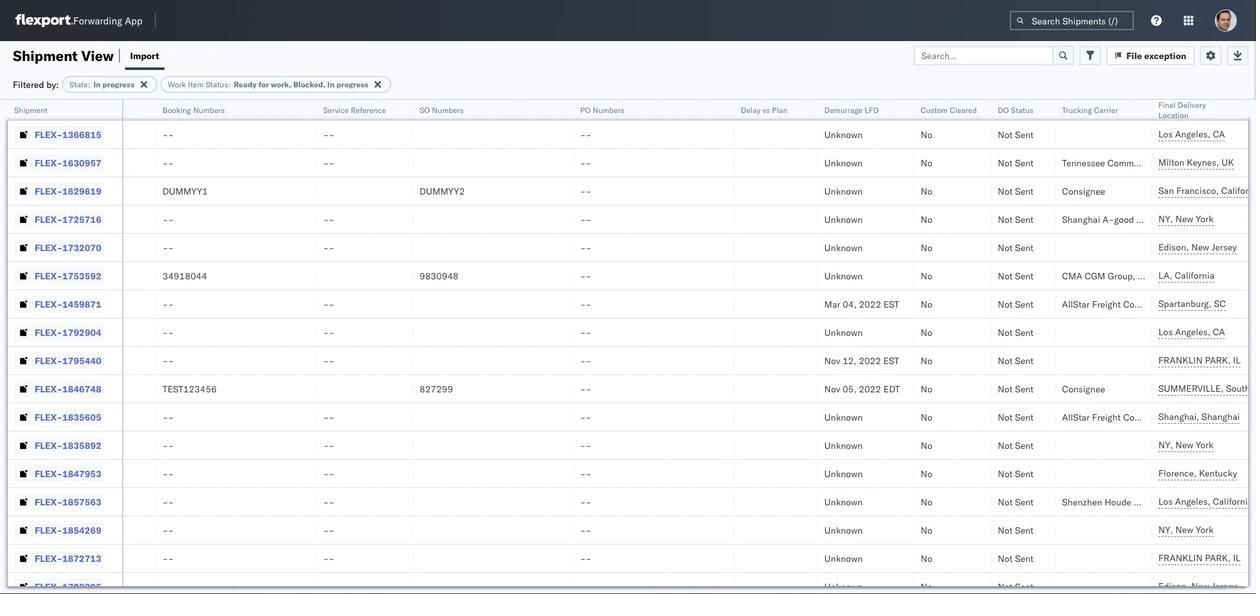 Task type: vqa. For each thing, say whether or not it's contained in the screenshot.


Task type: locate. For each thing, give the bounding box(es) containing it.
1 park, from the top
[[1206, 355, 1232, 366]]

2 edison, new jersey from the top
[[1159, 581, 1238, 592]]

1 vertical spatial status
[[1012, 105, 1034, 115]]

confirmed: 722790
[[2, 185, 83, 197]]

2 vertical spatial los
[[1159, 496, 1174, 508]]

0 vertical spatial edison, new jersey
[[1159, 242, 1238, 253]]

10 unknown from the top
[[825, 468, 863, 480]]

flex- down flex-1795440 button
[[35, 383, 62, 395]]

plan
[[772, 105, 788, 115]]

: left ready
[[228, 80, 231, 89]]

2 ny, from the top
[[1159, 440, 1174, 451]]

sent for flex-1725716
[[1016, 214, 1034, 225]]

ny, down los angeles, california
[[1159, 525, 1174, 536]]

not sent for 1872713
[[998, 553, 1034, 564]]

ny, new york down "francisco,"
[[1159, 213, 1214, 225]]

no for 1366815
[[921, 129, 933, 140]]

4 not sent from the top
[[998, 214, 1034, 225]]

angeles, down florence, kentucky
[[1176, 496, 1211, 508]]

numbers down item
[[193, 105, 225, 115]]

il for nov 12, 2022 est
[[1234, 355, 1241, 366]]

test123456
[[163, 383, 217, 395]]

1 vertical spatial franklin park, il
[[1159, 553, 1241, 564]]

forwarding app
[[73, 14, 142, 27]]

not for flex-1630957
[[998, 157, 1013, 168]]

3 ny, new york from the top
[[1159, 525, 1214, 536]]

16 sent from the top
[[1016, 553, 1034, 564]]

: up flxcb button
[[88, 80, 90, 89]]

14 not sent from the top
[[998, 497, 1034, 508]]

11 not from the top
[[998, 412, 1013, 423]]

est up edt
[[884, 355, 900, 366]]

1 vertical spatial 2022
[[859, 355, 882, 366]]

1 vertical spatial park,
[[1206, 553, 1232, 564]]

ca up uk
[[1214, 129, 1226, 140]]

booking
[[163, 105, 191, 115]]

0 vertical spatial status
[[206, 80, 228, 89]]

1 vertical spatial edison,
[[1159, 581, 1190, 592]]

park,
[[1206, 355, 1232, 366], [1206, 553, 1232, 564]]

los down the location
[[1159, 129, 1174, 140]]

sent for flex-1835892
[[1016, 440, 1034, 451]]

demurrage lfd
[[825, 105, 879, 115]]

14 not from the top
[[998, 497, 1013, 508]]

numbers
[[193, 105, 225, 115], [432, 105, 464, 115], [593, 105, 625, 115]]

progress up service reference button
[[337, 80, 369, 89]]

delay
[[741, 105, 761, 115]]

1 ny, from the top
[[1159, 213, 1174, 225]]

0 horizontal spatial status
[[206, 80, 228, 89]]

1 2022 from the top
[[860, 299, 882, 310]]

est right "04,"
[[884, 299, 900, 310]]

flex-1872713
[[35, 553, 101, 564]]

nov left 12,
[[825, 355, 841, 366]]

shipment up by:
[[13, 47, 78, 64]]

filtered by:
[[13, 79, 59, 90]]

franklin park, il up summerville, south c
[[1159, 355, 1241, 366]]

1 in from the left
[[94, 80, 101, 89]]

do
[[998, 105, 1010, 115]]

1 vertical spatial jersey
[[1212, 581, 1238, 592]]

flex- up confirmed: 722790
[[35, 157, 62, 168]]

0 vertical spatial california
[[1175, 270, 1215, 281]]

flex-1728395
[[35, 582, 101, 593]]

flex-1753592
[[35, 270, 101, 282]]

2 york from the top
[[1197, 440, 1214, 451]]

ny, down san
[[1159, 213, 1174, 225]]

2 vertical spatial york
[[1197, 525, 1214, 536]]

1 vertical spatial nov
[[825, 383, 841, 395]]

2 edison, from the top
[[1159, 581, 1190, 592]]

flex- for 1630957
[[35, 157, 62, 168]]

sent for flex-1854269
[[1016, 525, 1034, 536]]

angeles, down final delivery location button
[[1176, 129, 1211, 140]]

nov left 05,
[[825, 383, 841, 395]]

16 flex- from the top
[[35, 553, 62, 564]]

2 est from the top
[[884, 355, 900, 366]]

status right item
[[206, 80, 228, 89]]

import button
[[125, 41, 164, 70]]

2 vertical spatial confirmed:
[[2, 383, 48, 395]]

no for 1847953
[[921, 468, 933, 480]]

0 horizontal spatial progress
[[103, 80, 135, 89]]

6 not sent from the top
[[998, 270, 1034, 282]]

status right do at right top
[[1012, 105, 1034, 115]]

12 unknown from the top
[[825, 525, 863, 536]]

1 horizontal spatial in
[[328, 80, 335, 89]]

2 vertical spatial angeles,
[[1176, 496, 1211, 508]]

shipment inside button
[[14, 105, 48, 115]]

san francisco, californi
[[1159, 185, 1257, 196]]

flex-1854269
[[35, 525, 101, 536]]

15 sent from the top
[[1016, 525, 1034, 536]]

flex- for 1835892
[[35, 440, 62, 451]]

0 vertical spatial los
[[1159, 129, 1174, 140]]

5 no from the top
[[921, 242, 933, 253]]

york for 1854269
[[1197, 525, 1214, 536]]

shipment down the filtered on the top left of the page
[[14, 105, 48, 115]]

758288
[[50, 270, 83, 282]]

flex- for 1366815
[[35, 129, 62, 140]]

consignee for san francisco, californi
[[1063, 185, 1106, 197]]

spartanburg, sc
[[1159, 298, 1227, 310]]

allstar freight company
[[1063, 299, 1162, 310]]

unknown for flex-1872713
[[825, 553, 863, 564]]

5 sent from the top
[[1016, 242, 1034, 253]]

7 not from the top
[[998, 299, 1013, 310]]

flex-1847953
[[35, 468, 101, 480]]

not for flex-1792904
[[998, 327, 1013, 338]]

service
[[323, 105, 349, 115]]

california down kentucky
[[1214, 496, 1253, 508]]

15 no from the top
[[921, 525, 933, 536]]

8 no from the top
[[921, 327, 933, 338]]

not for flex-1854269
[[998, 525, 1013, 536]]

not for flex-1732070
[[998, 242, 1013, 253]]

delay vs plan
[[741, 105, 788, 115]]

5 not from the top
[[998, 242, 1013, 253]]

ny, for flex-1725716
[[1159, 213, 1174, 225]]

ny, new york down los angeles, california
[[1159, 525, 1214, 536]]

no for 1854269
[[921, 525, 933, 536]]

flex- inside button
[[35, 525, 62, 536]]

2 franklin park, il from the top
[[1159, 553, 1241, 564]]

sc
[[1215, 298, 1227, 310]]

flex- for 1753592
[[35, 270, 62, 282]]

confirmed: left "758288"
[[2, 270, 48, 282]]

ny, new york down shanghai,
[[1159, 440, 1214, 451]]

consignee
[[1063, 185, 1106, 197], [1063, 383, 1106, 395]]

10 flex- from the top
[[35, 383, 62, 395]]

unknown for flex-1847953
[[825, 468, 863, 480]]

flex- for 1795440
[[35, 355, 62, 366]]

confirmed: left 722790
[[2, 185, 48, 197]]

flex- inside 'button'
[[35, 553, 62, 564]]

0 horizontal spatial numbers
[[193, 105, 225, 115]]

0 vertical spatial jersey
[[1212, 242, 1238, 253]]

confirmed: left 789017
[[2, 383, 48, 395]]

flex- down the flex-1835605 button
[[35, 440, 62, 451]]

flex- down the flex-1459871 "button"
[[35, 327, 62, 338]]

14 unknown from the top
[[825, 582, 863, 593]]

0 vertical spatial ca
[[1214, 129, 1226, 140]]

1 vertical spatial ca
[[1214, 327, 1226, 338]]

new for 1732070
[[1192, 242, 1210, 253]]

9 no from the top
[[921, 355, 933, 366]]

numbers inside button
[[193, 105, 225, 115]]

1 vertical spatial franklin
[[1159, 553, 1203, 564]]

franklin down los angeles, california
[[1159, 553, 1203, 564]]

--
[[2, 129, 13, 140], [163, 129, 174, 140], [323, 129, 335, 140], [581, 129, 592, 140], [2, 157, 13, 168], [163, 157, 174, 168], [323, 157, 335, 168], [581, 157, 592, 168], [581, 185, 592, 197], [2, 214, 13, 225], [163, 214, 174, 225], [323, 214, 335, 225], [581, 214, 592, 225], [2, 242, 13, 253], [163, 242, 174, 253], [323, 242, 335, 253], [581, 242, 592, 253], [581, 270, 592, 282], [2, 299, 13, 310], [163, 299, 174, 310], [323, 299, 335, 310], [581, 299, 592, 310], [2, 327, 13, 338], [163, 327, 174, 338], [323, 327, 335, 338], [581, 327, 592, 338], [2, 355, 13, 366], [163, 355, 174, 366], [323, 355, 335, 366], [581, 355, 592, 366], [581, 383, 592, 395], [2, 412, 13, 423], [163, 412, 174, 423], [323, 412, 335, 423], [581, 412, 592, 423], [2, 440, 13, 451], [163, 440, 174, 451], [323, 440, 335, 451], [581, 440, 592, 451], [2, 468, 13, 480], [163, 468, 174, 480], [323, 468, 335, 480], [581, 468, 592, 480], [2, 497, 13, 508], [163, 497, 174, 508], [323, 497, 335, 508], [581, 497, 592, 508], [2, 525, 13, 536], [163, 525, 174, 536], [323, 525, 335, 536], [581, 525, 592, 536], [2, 553, 13, 564], [163, 553, 174, 564], [323, 553, 335, 564], [581, 553, 592, 564], [2, 582, 13, 593], [163, 582, 174, 593], [323, 582, 335, 593], [581, 582, 592, 593]]

in right blocked,
[[328, 80, 335, 89]]

1 york from the top
[[1197, 213, 1214, 225]]

1 vertical spatial york
[[1197, 440, 1214, 451]]

sent for flex-1732070
[[1016, 242, 1034, 253]]

0 vertical spatial franklin park, il
[[1159, 355, 1241, 366]]

flex-1847953 button
[[14, 465, 104, 483]]

1 vertical spatial los
[[1159, 327, 1174, 338]]

flex-1459871 button
[[14, 295, 104, 313]]

not sent for 1630957
[[998, 157, 1034, 168]]

york down los angeles, california
[[1197, 525, 1214, 536]]

11 not sent from the top
[[998, 412, 1034, 423]]

2 : from the left
[[228, 80, 231, 89]]

flex- down confirmed: 758288
[[35, 299, 62, 310]]

1 vertical spatial est
[[884, 355, 900, 366]]

1 vertical spatial ny, new york
[[1159, 440, 1214, 451]]

not for flex-1872713
[[998, 553, 1013, 564]]

flex-1854269 button
[[14, 522, 104, 540]]

15 not from the top
[[998, 525, 1013, 536]]

custom cleared
[[921, 105, 978, 115]]

2 in from the left
[[328, 80, 335, 89]]

0 vertical spatial franklin
[[1159, 355, 1203, 366]]

edison,
[[1159, 242, 1190, 253], [1159, 581, 1190, 592]]

3 resize handle column header from the left
[[302, 100, 317, 595]]

delivery
[[1178, 100, 1207, 110]]

4 resize handle column header from the left
[[398, 100, 413, 595]]

mar 04, 2022 est
[[825, 299, 900, 310]]

unknown for flex-1630957
[[825, 157, 863, 168]]

for
[[259, 80, 269, 89]]

franklin
[[1159, 355, 1203, 366], [1159, 553, 1203, 564]]

ca
[[1214, 129, 1226, 140], [1214, 327, 1226, 338]]

location
[[1159, 110, 1189, 120]]

los down florence,
[[1159, 496, 1174, 508]]

4 not from the top
[[998, 214, 1013, 225]]

flex- up confirmed: 789017
[[35, 355, 62, 366]]

nov 12, 2022 est
[[825, 355, 900, 366]]

flex-1732070 button
[[14, 239, 104, 257]]

2 2022 from the top
[[859, 355, 882, 366]]

new for 1728395
[[1192, 581, 1210, 592]]

2 horizontal spatial numbers
[[593, 105, 625, 115]]

file exception button
[[1107, 46, 1195, 65], [1107, 46, 1195, 65]]

13 no from the top
[[921, 468, 933, 480]]

flex- inside 'button'
[[35, 582, 62, 593]]

0 horizontal spatial :
[[88, 80, 90, 89]]

york for 1725716
[[1197, 213, 1214, 225]]

0 vertical spatial ny,
[[1159, 213, 1174, 225]]

2 vertical spatial ny,
[[1159, 525, 1174, 536]]

1 vertical spatial consignee
[[1063, 383, 1106, 395]]

franklin up "summerville,"
[[1159, 355, 1203, 366]]

not sent for 1366815
[[998, 129, 1034, 140]]

flex- down flex-1835892 button
[[35, 468, 62, 480]]

york down shanghai, shanghai
[[1197, 440, 1214, 451]]

0 vertical spatial 2022
[[860, 299, 882, 310]]

park, down los angeles, california
[[1206, 553, 1232, 564]]

16 not from the top
[[998, 553, 1013, 564]]

1 vertical spatial il
[[1234, 553, 1241, 564]]

2022 right "04,"
[[860, 299, 882, 310]]

7 no from the top
[[921, 299, 933, 310]]

progress down view
[[103, 80, 135, 89]]

confirmed: for flex-1846748
[[2, 383, 48, 395]]

ny, new york for 1835892
[[1159, 440, 1214, 451]]

0 vertical spatial edison,
[[1159, 242, 1190, 253]]

so
[[420, 105, 430, 115]]

flex- down the flex-1630957 button
[[35, 185, 62, 197]]

2 numbers from the left
[[432, 105, 464, 115]]

11 sent from the top
[[1016, 412, 1034, 423]]

3 sent from the top
[[1016, 185, 1034, 197]]

1 vertical spatial shipment
[[14, 105, 48, 115]]

3 numbers from the left
[[593, 105, 625, 115]]

not for flex-1725716
[[998, 214, 1013, 225]]

not for flex-1728395
[[998, 582, 1013, 593]]

ny, for flex-1835892
[[1159, 440, 1174, 451]]

not for flex-1366815
[[998, 129, 1013, 140]]

8 flex- from the top
[[35, 327, 62, 338]]

flex- up confirmed: 758288
[[35, 242, 62, 253]]

12 flex- from the top
[[35, 440, 62, 451]]

south
[[1227, 383, 1251, 394]]

numbers right po
[[593, 105, 625, 115]]

unknown
[[825, 129, 863, 140], [825, 157, 863, 168], [825, 185, 863, 197], [825, 214, 863, 225], [825, 242, 863, 253], [825, 270, 863, 282], [825, 327, 863, 338], [825, 412, 863, 423], [825, 440, 863, 451], [825, 468, 863, 480], [825, 497, 863, 508], [825, 525, 863, 536], [825, 553, 863, 564], [825, 582, 863, 593]]

1 horizontal spatial progress
[[337, 80, 369, 89]]

1 horizontal spatial numbers
[[432, 105, 464, 115]]

1 horizontal spatial :
[[228, 80, 231, 89]]

ny, new york for 1854269
[[1159, 525, 1214, 536]]

flex- up flex-1728395 'button' at bottom
[[35, 553, 62, 564]]

16 no from the top
[[921, 553, 933, 564]]

file exception
[[1127, 50, 1187, 61]]

2022 right 12,
[[859, 355, 882, 366]]

ca down sc
[[1214, 327, 1226, 338]]

edison, for flex-1732070
[[1159, 242, 1190, 253]]

sent for flex-1835605
[[1016, 412, 1034, 423]]

keynes,
[[1188, 157, 1220, 168]]

1 vertical spatial angeles,
[[1176, 327, 1211, 338]]

2 vertical spatial 2022
[[859, 383, 882, 395]]

flex- down flex-1732070 button
[[35, 270, 62, 282]]

california up spartanburg, sc
[[1175, 270, 1215, 281]]

2 confirmed: from the top
[[2, 270, 48, 282]]

3 no from the top
[[921, 185, 933, 197]]

1 not sent from the top
[[998, 129, 1034, 140]]

2022 right 05,
[[859, 383, 882, 395]]

3 2022 from the top
[[859, 383, 882, 395]]

3 los from the top
[[1159, 496, 1174, 508]]

park, for unknown
[[1206, 553, 1232, 564]]

1 ny, new york from the top
[[1159, 213, 1214, 225]]

final delivery location
[[1159, 100, 1207, 120]]

confirmed: for flex-1753592
[[2, 270, 48, 282]]

flex- down flex-1847953 button
[[35, 497, 62, 508]]

8 unknown from the top
[[825, 412, 863, 423]]

shanghai, shanghai
[[1159, 411, 1241, 423]]

not sent for 1846748
[[998, 383, 1034, 395]]

flex- down flex-1872713 'button'
[[35, 582, 62, 593]]

2 ca from the top
[[1214, 327, 1226, 338]]

shipment view
[[13, 47, 114, 64]]

unknown for flex-1835605
[[825, 412, 863, 423]]

1629619
[[62, 185, 101, 197]]

9 not sent from the top
[[998, 355, 1034, 366]]

0 vertical spatial park,
[[1206, 355, 1232, 366]]

no for 1725716
[[921, 214, 933, 225]]

resize handle column header
[[107, 100, 122, 595], [141, 100, 156, 595], [302, 100, 317, 595], [398, 100, 413, 595], [559, 100, 574, 595], [719, 100, 735, 595], [803, 100, 818, 595], [899, 100, 915, 595], [977, 100, 992, 595], [1041, 100, 1056, 595], [1137, 100, 1153, 595], [1234, 100, 1249, 595]]

sent for flex-1753592
[[1016, 270, 1034, 282]]

11 flex- from the top
[[35, 412, 62, 423]]

7 flex- from the top
[[35, 299, 62, 310]]

8 sent from the top
[[1016, 327, 1034, 338]]

1 vertical spatial edison, new jersey
[[1159, 581, 1238, 592]]

1 edison, from the top
[[1159, 242, 1190, 253]]

ny, up florence,
[[1159, 440, 1174, 451]]

10 no from the top
[[921, 383, 933, 395]]

0 vertical spatial los angeles, ca
[[1159, 129, 1226, 140]]

edison, new jersey for 1728395
[[1159, 581, 1238, 592]]

no
[[921, 129, 933, 140], [921, 157, 933, 168], [921, 185, 933, 197], [921, 214, 933, 225], [921, 242, 933, 253], [921, 270, 933, 282], [921, 299, 933, 310], [921, 327, 933, 338], [921, 355, 933, 366], [921, 383, 933, 395], [921, 412, 933, 423], [921, 440, 933, 451], [921, 468, 933, 480], [921, 497, 933, 508], [921, 525, 933, 536], [921, 553, 933, 564], [921, 582, 933, 593]]

unknown for flex-1854269
[[825, 525, 863, 536]]

2 flex- from the top
[[35, 157, 62, 168]]

los angeles, ca down spartanburg, sc
[[1159, 327, 1226, 338]]

uk
[[1222, 157, 1235, 168]]

flex-1857563 button
[[14, 493, 104, 511]]

numbers for po numbers
[[593, 105, 625, 115]]

york down the san francisco, californi
[[1197, 213, 1214, 225]]

2 franklin from the top
[[1159, 553, 1203, 564]]

12 sent from the top
[[1016, 440, 1034, 451]]

custom
[[921, 105, 948, 115]]

1 vertical spatial los angeles, ca
[[1159, 327, 1226, 338]]

in right state
[[94, 80, 101, 89]]

exception
[[1145, 50, 1187, 61]]

not for flex-1629619
[[998, 185, 1013, 197]]

not sent for 1795440
[[998, 355, 1034, 366]]

0 vertical spatial consignee
[[1063, 185, 1106, 197]]

est for mar 04, 2022 est
[[884, 299, 900, 310]]

los down spartanburg,
[[1159, 327, 1174, 338]]

04,
[[843, 299, 857, 310]]

0 vertical spatial ny, new york
[[1159, 213, 1214, 225]]

app
[[125, 14, 142, 27]]

6 flex- from the top
[[35, 270, 62, 282]]

11 resize handle column header from the left
[[1137, 100, 1153, 595]]

booking numbers
[[163, 105, 225, 115]]

cleared
[[950, 105, 978, 115]]

flex- down confirmed: 722790
[[35, 214, 62, 225]]

0 vertical spatial angeles,
[[1176, 129, 1211, 140]]

flex- inside "button"
[[35, 270, 62, 282]]

ny,
[[1159, 213, 1174, 225], [1159, 440, 1174, 451], [1159, 525, 1174, 536]]

1 vertical spatial ny,
[[1159, 440, 1174, 451]]

0 horizontal spatial in
[[94, 80, 101, 89]]

flex- for 1629619
[[35, 185, 62, 197]]

flex- down 'flex-1857563' button
[[35, 525, 62, 536]]

10 sent from the top
[[1016, 383, 1034, 395]]

1 horizontal spatial status
[[1012, 105, 1034, 115]]

15 not sent from the top
[[998, 525, 1034, 536]]

14 sent from the top
[[1016, 497, 1034, 508]]

13 sent from the top
[[1016, 468, 1034, 480]]

flex- down confirmed: 789017
[[35, 412, 62, 423]]

2 il from the top
[[1234, 553, 1241, 564]]

9 not from the top
[[998, 355, 1013, 366]]

franklin park, il for nov 12, 2022 est
[[1159, 355, 1241, 366]]

flex-1725716
[[35, 214, 101, 225]]

lfd
[[865, 105, 879, 115]]

0 vertical spatial york
[[1197, 213, 1214, 225]]

sent
[[1016, 129, 1034, 140], [1016, 157, 1034, 168], [1016, 185, 1034, 197], [1016, 214, 1034, 225], [1016, 242, 1034, 253], [1016, 270, 1034, 282], [1016, 299, 1034, 310], [1016, 327, 1034, 338], [1016, 355, 1034, 366], [1016, 383, 1034, 395], [1016, 412, 1034, 423], [1016, 440, 1034, 451], [1016, 468, 1034, 480], [1016, 497, 1034, 508], [1016, 525, 1034, 536], [1016, 553, 1034, 564], [1016, 582, 1034, 593]]

jersey
[[1212, 242, 1238, 253], [1212, 581, 1238, 592]]

not sent for 1857563
[[998, 497, 1034, 508]]

1 franklin from the top
[[1159, 355, 1203, 366]]

flex-1872713 button
[[14, 550, 104, 568]]

2 vertical spatial ny, new york
[[1159, 525, 1214, 536]]

0 vertical spatial nov
[[825, 355, 841, 366]]

nov for nov 12, 2022 est
[[825, 355, 841, 366]]

flex- for 1847953
[[35, 468, 62, 480]]

new for 1725716
[[1176, 213, 1194, 225]]

flex-1792904
[[35, 327, 101, 338]]

1 jersey from the top
[[1212, 242, 1238, 253]]

ny, new york for 1725716
[[1159, 213, 1214, 225]]

sent for flex-1857563
[[1016, 497, 1034, 508]]

3 york from the top
[[1197, 525, 1214, 536]]

17 sent from the top
[[1016, 582, 1034, 593]]

not sent
[[998, 129, 1034, 140], [998, 157, 1034, 168], [998, 185, 1034, 197], [998, 214, 1034, 225], [998, 242, 1034, 253], [998, 270, 1034, 282], [998, 299, 1034, 310], [998, 327, 1034, 338], [998, 355, 1034, 366], [998, 383, 1034, 395], [998, 412, 1034, 423], [998, 440, 1034, 451], [998, 468, 1034, 480], [998, 497, 1034, 508], [998, 525, 1034, 536], [998, 553, 1034, 564], [998, 582, 1034, 593]]

6 no from the top
[[921, 270, 933, 282]]

flex- for 1728395
[[35, 582, 62, 593]]

2 nov from the top
[[825, 383, 841, 395]]

13 flex- from the top
[[35, 468, 62, 480]]

no for 1835892
[[921, 440, 933, 451]]

franklin park, il down los angeles, california
[[1159, 553, 1241, 564]]

angeles, down spartanburg, sc
[[1176, 327, 1211, 338]]

2 park, from the top
[[1206, 553, 1232, 564]]

angeles, for 1366815
[[1176, 129, 1211, 140]]

shipment for shipment
[[14, 105, 48, 115]]

2022 for 12,
[[859, 355, 882, 366]]

0 vertical spatial confirmed:
[[2, 185, 48, 197]]

franklin for nov 12, 2022 est
[[1159, 355, 1203, 366]]

confirmed: for flex-1629619
[[2, 185, 48, 197]]

11 no from the top
[[921, 412, 933, 423]]

1 nov from the top
[[825, 355, 841, 366]]

flex- down shipment button
[[35, 129, 62, 140]]

3 flex- from the top
[[35, 185, 62, 197]]

il for unknown
[[1234, 553, 1241, 564]]

1 vertical spatial confirmed:
[[2, 270, 48, 282]]

0 vertical spatial shipment
[[13, 47, 78, 64]]

3 angeles, from the top
[[1176, 496, 1211, 508]]

park, up summerville, south c
[[1206, 355, 1232, 366]]

0 vertical spatial il
[[1234, 355, 1241, 366]]

no for 1792904
[[921, 327, 933, 338]]

2 los from the top
[[1159, 327, 1174, 338]]

4 sent from the top
[[1016, 214, 1034, 225]]

los for flex-1857563
[[1159, 496, 1174, 508]]

york
[[1197, 213, 1214, 225], [1197, 440, 1214, 451], [1197, 525, 1214, 536]]

3 not from the top
[[998, 185, 1013, 197]]

sent for flex-1847953
[[1016, 468, 1034, 480]]

no for 1459871
[[921, 299, 933, 310]]

13 unknown from the top
[[825, 553, 863, 564]]

5 unknown from the top
[[825, 242, 863, 253]]

los angeles, ca for 1366815
[[1159, 129, 1226, 140]]

1 numbers from the left
[[193, 105, 225, 115]]

2 angeles, from the top
[[1176, 327, 1211, 338]]

17 not from the top
[[998, 582, 1013, 593]]

vs
[[763, 105, 770, 115]]

1753592
[[62, 270, 101, 282]]

park, for nov 12, 2022 est
[[1206, 355, 1232, 366]]

unknown for flex-1629619
[[825, 185, 863, 197]]

6 sent from the top
[[1016, 270, 1034, 282]]

francisco,
[[1177, 185, 1220, 196]]

in
[[94, 80, 101, 89], [328, 80, 335, 89]]

sent for flex-1846748
[[1016, 383, 1034, 395]]

0 vertical spatial est
[[884, 299, 900, 310]]

numbers right so
[[432, 105, 464, 115]]

5 flex- from the top
[[35, 242, 62, 253]]

los angeles, ca down final delivery location button
[[1159, 129, 1226, 140]]



Task type: describe. For each thing, give the bounding box(es) containing it.
po
[[581, 105, 591, 115]]

flex-1459871
[[35, 299, 101, 310]]

1 : from the left
[[88, 80, 90, 89]]

not for flex-1795440
[[998, 355, 1013, 366]]

flex-1366815
[[35, 129, 101, 140]]

nov 05, 2022 edt
[[825, 383, 901, 395]]

unknown for flex-1857563
[[825, 497, 863, 508]]

flex-1366815 button
[[14, 126, 104, 144]]

summerville,
[[1159, 383, 1224, 394]]

not sent for 1459871
[[998, 299, 1034, 310]]

unknown for flex-1732070
[[825, 242, 863, 253]]

not sent for 1854269
[[998, 525, 1034, 536]]

flex-1792904 button
[[14, 324, 104, 342]]

state : in progress
[[69, 80, 135, 89]]

po numbers
[[581, 105, 625, 115]]

shipment for shipment view
[[13, 47, 78, 64]]

edison, for flex-1728395
[[1159, 581, 1190, 592]]

flxcb
[[2, 105, 26, 115]]

12,
[[843, 355, 857, 366]]

1846748
[[62, 383, 101, 395]]

la,
[[1159, 270, 1173, 281]]

no for 1753592
[[921, 270, 933, 282]]

confirmed: 758288
[[2, 270, 83, 282]]

flex-1728395 button
[[14, 578, 104, 595]]

34918044
[[163, 270, 207, 282]]

1732070
[[62, 242, 101, 253]]

sent for flex-1792904
[[1016, 327, 1034, 338]]

not sent for 1835892
[[998, 440, 1034, 451]]

dummyy1
[[163, 185, 208, 197]]

sent for flex-1630957
[[1016, 157, 1034, 168]]

2 resize handle column header from the left
[[141, 100, 156, 595]]

san
[[1159, 185, 1175, 196]]

flex- for 1835605
[[35, 412, 62, 423]]

forwarding app link
[[15, 14, 142, 27]]

shipment button
[[8, 102, 109, 115]]

1847953
[[62, 468, 101, 480]]

c
[[1253, 383, 1257, 394]]

not for flex-1847953
[[998, 468, 1013, 480]]

final
[[1159, 100, 1176, 110]]

1459871
[[62, 299, 101, 310]]

5 resize handle column header from the left
[[559, 100, 574, 595]]

not sent for 1732070
[[998, 242, 1034, 253]]

flex-1835605
[[35, 412, 101, 423]]

not sent for 1728395
[[998, 582, 1034, 593]]

no for 1629619
[[921, 185, 933, 197]]

los angeles, ca for 1792904
[[1159, 327, 1226, 338]]

demurrage lfd button
[[818, 102, 902, 115]]

angeles, for 1792904
[[1176, 327, 1211, 338]]

flex- for 1732070
[[35, 242, 62, 253]]

2022 for 04,
[[860, 299, 882, 310]]

york for 1835892
[[1197, 440, 1214, 451]]

view
[[81, 47, 114, 64]]

do status
[[998, 105, 1034, 115]]

1725716
[[62, 214, 101, 225]]

item
[[188, 80, 204, 89]]

no for 1846748
[[921, 383, 933, 395]]

1857563
[[62, 497, 101, 508]]

unknown for flex-1728395
[[825, 582, 863, 593]]

flex- for 1872713
[[35, 553, 62, 564]]

delay vs plan button
[[735, 102, 806, 115]]

1728395
[[62, 582, 101, 593]]

9830948
[[420, 270, 459, 282]]

2 progress from the left
[[337, 80, 369, 89]]

los angeles, california
[[1159, 496, 1253, 508]]

sent for flex-1366815
[[1016, 129, 1034, 140]]

flex-1725716 button
[[14, 211, 104, 229]]

1854269
[[62, 525, 101, 536]]

flex-1630957
[[35, 157, 101, 168]]

franklin park, il for unknown
[[1159, 553, 1241, 564]]

1792904
[[62, 327, 101, 338]]

ny, for flex-1854269
[[1159, 525, 1174, 536]]

booking numbers button
[[156, 102, 304, 115]]

blocked,
[[293, 80, 326, 89]]

carrier
[[1095, 105, 1119, 115]]

flex- for 1725716
[[35, 214, 62, 225]]

flex-1795440 button
[[14, 352, 104, 370]]

flex-1630957 button
[[14, 154, 104, 172]]

franklin for unknown
[[1159, 553, 1203, 564]]

flex-1835892 button
[[14, 437, 104, 455]]

unknown for flex-1753592
[[825, 270, 863, 282]]

flex- for 1459871
[[35, 299, 62, 310]]

827299
[[420, 383, 453, 395]]

los for flex-1792904
[[1159, 327, 1174, 338]]

freight
[[1093, 299, 1122, 310]]

no for 1728395
[[921, 582, 933, 593]]

not for flex-1835892
[[998, 440, 1013, 451]]

Search Shipments (/) text field
[[1011, 11, 1135, 30]]

sent for flex-1728395
[[1016, 582, 1034, 593]]

flex- for 1846748
[[35, 383, 62, 395]]

flex-1753592 button
[[14, 267, 104, 285]]

1 resize handle column header from the left
[[107, 100, 122, 595]]

californi
[[1222, 185, 1257, 196]]

flex- for 1857563
[[35, 497, 62, 508]]

nov for nov 05, 2022 edt
[[825, 383, 841, 395]]

trucking carrier
[[1063, 105, 1119, 115]]

edison, new jersey for 1732070
[[1159, 242, 1238, 253]]

reference
[[351, 105, 386, 115]]

shanghai,
[[1159, 411, 1200, 423]]

work item status : ready for work, blocked, in progress
[[168, 80, 369, 89]]

7 resize handle column header from the left
[[803, 100, 818, 595]]

los for flex-1366815
[[1159, 129, 1174, 140]]

dummyy2
[[420, 185, 465, 197]]

flex-1835892
[[35, 440, 101, 451]]

ca for 1366815
[[1214, 129, 1226, 140]]

import
[[130, 50, 159, 61]]

filtered
[[13, 79, 44, 90]]

12 resize handle column header from the left
[[1234, 100, 1249, 595]]

flex-1795440
[[35, 355, 101, 366]]

work
[[168, 80, 186, 89]]

1872713
[[62, 553, 101, 564]]

flex- for 1854269
[[35, 525, 62, 536]]

summerville, south c
[[1159, 383, 1257, 394]]

sent for flex-1872713
[[1016, 553, 1034, 564]]

company
[[1124, 299, 1162, 310]]

consignee for summerville, south c
[[1063, 383, 1106, 395]]

not for flex-1835605
[[998, 412, 1013, 423]]

no for 1857563
[[921, 497, 933, 508]]

1795440
[[62, 355, 101, 366]]

new for 1854269
[[1176, 525, 1194, 536]]

sent for flex-1459871
[[1016, 299, 1034, 310]]

flex-1846748
[[35, 383, 101, 395]]

flex-1732070
[[35, 242, 101, 253]]

not sent for 1792904
[[998, 327, 1034, 338]]

florence,
[[1159, 468, 1197, 479]]

Search... text field
[[914, 46, 1054, 65]]

flexport. image
[[15, 14, 73, 27]]

9 resize handle column header from the left
[[977, 100, 992, 595]]

2022 for 05,
[[859, 383, 882, 395]]

not sent for 1835605
[[998, 412, 1034, 423]]

flxcb button
[[0, 102, 143, 115]]

sent for flex-1795440
[[1016, 355, 1034, 366]]

8 resize handle column header from the left
[[899, 100, 915, 595]]

flex- for 1792904
[[35, 327, 62, 338]]

1366815
[[62, 129, 101, 140]]

est for nov 12, 2022 est
[[884, 355, 900, 366]]

6 resize handle column header from the left
[[719, 100, 735, 595]]

jersey for 1728395
[[1212, 581, 1238, 592]]

789017
[[50, 383, 83, 395]]

1 progress from the left
[[103, 80, 135, 89]]

1835892
[[62, 440, 101, 451]]

not sent for 1753592
[[998, 270, 1034, 282]]

1835605
[[62, 412, 101, 423]]

file
[[1127, 50, 1143, 61]]

milton
[[1159, 157, 1185, 168]]

spartanburg,
[[1159, 298, 1212, 310]]

numbers for booking numbers
[[193, 105, 225, 115]]

unknown for flex-1835892
[[825, 440, 863, 451]]

confirmed: 789017
[[2, 383, 83, 395]]

not sent for 1629619
[[998, 185, 1034, 197]]

numbers for so numbers
[[432, 105, 464, 115]]

shanghai
[[1202, 411, 1241, 423]]

no for 1630957
[[921, 157, 933, 168]]

mar
[[825, 299, 841, 310]]

10 resize handle column header from the left
[[1041, 100, 1056, 595]]

722790
[[50, 185, 83, 197]]

unknown for flex-1792904
[[825, 327, 863, 338]]

not for flex-1459871
[[998, 299, 1013, 310]]

1 vertical spatial california
[[1214, 496, 1253, 508]]



